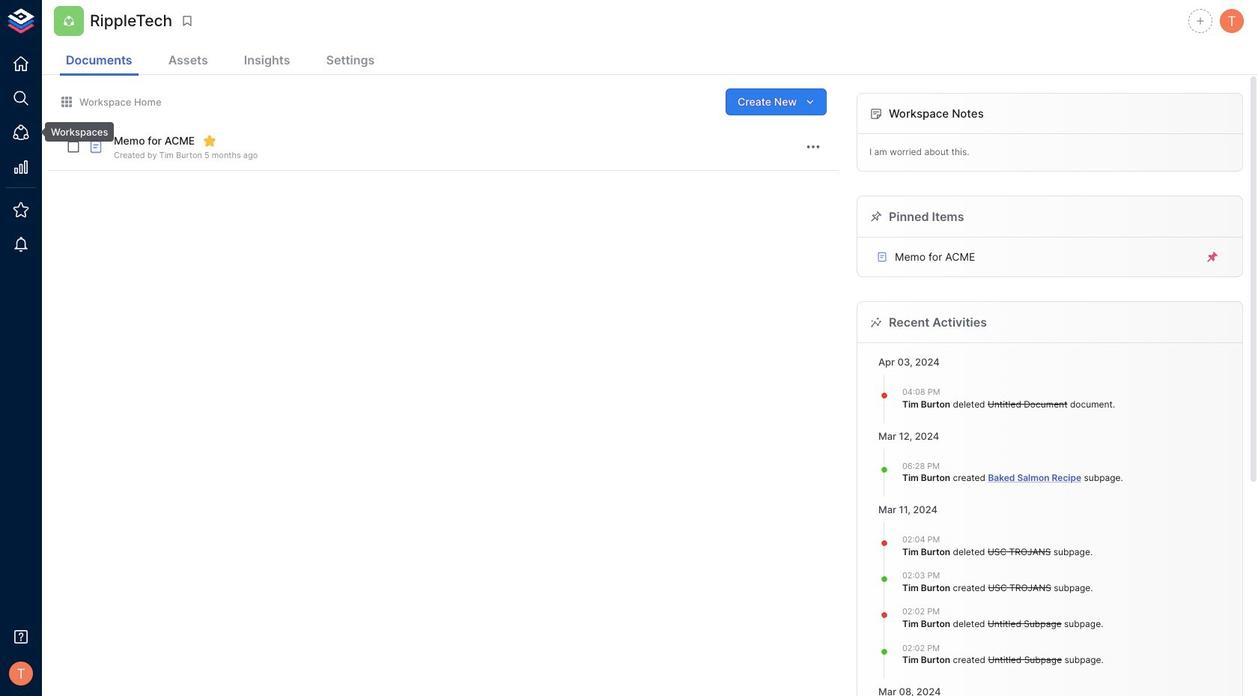 Task type: locate. For each thing, give the bounding box(es) containing it.
tooltip
[[34, 122, 114, 142]]

unpin image
[[1206, 250, 1220, 264]]



Task type: vqa. For each thing, say whether or not it's contained in the screenshot.
Unpin icon
yes



Task type: describe. For each thing, give the bounding box(es) containing it.
bookmark image
[[181, 14, 194, 28]]

remove favorite image
[[203, 134, 217, 148]]



